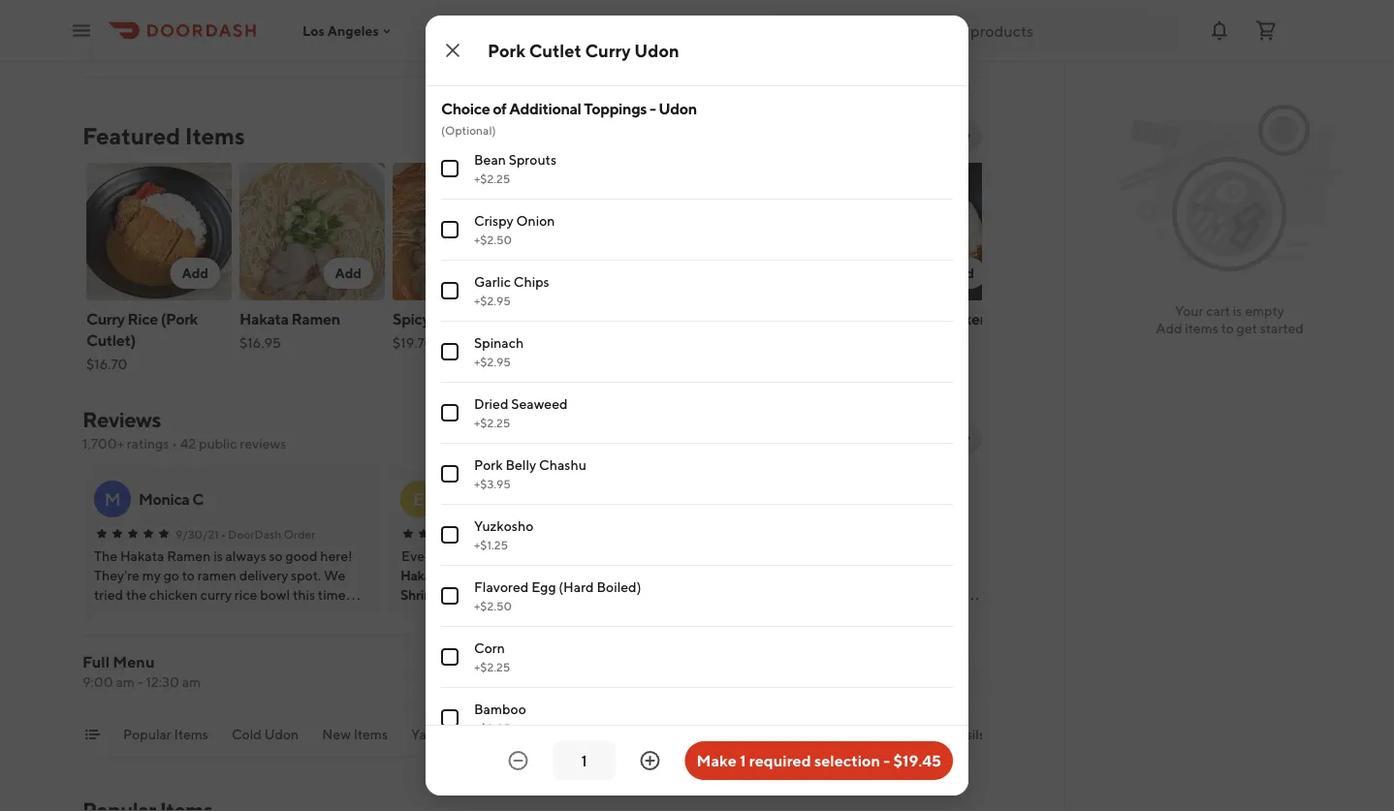 Task type: describe. For each thing, give the bounding box(es) containing it.
1
[[740, 752, 746, 770]]

hakata inside 'spicy hakata ramen $19.70'
[[433, 310, 482, 328]]

pork right close pork cutlet curry udon image at the top of the page
[[488, 40, 525, 61]]

cutlet)
[[86, 331, 136, 350]]

0 items, open order cart image
[[1255, 19, 1278, 42]]

previous image
[[920, 430, 936, 446]]

angelica
[[751, 490, 812, 509]]

garlic
[[474, 274, 511, 290]]

items for featured items
[[185, 122, 245, 149]]

pork cutlet curry udon image
[[546, 163, 691, 301]]

+$2.50 inside crispy onion +$2.50
[[474, 233, 512, 246]]

close pork cutlet curry udon image
[[441, 39, 464, 62]]

sides button
[[607, 725, 640, 756]]

reviews 1,700+ ratings • 42 public reviews
[[82, 407, 286, 452]]

chashu
[[539, 457, 586, 473]]

beverages
[[743, 727, 808, 743]]

sides
[[607, 727, 640, 743]]

selection
[[814, 752, 880, 770]]

get
[[1237, 320, 1257, 336]]

pork belly chashu +$3.95
[[474, 457, 586, 491]]

pork inside button
[[546, 310, 578, 328]]

lv
[[474, 27, 488, 43]]

choice of additional toppings - udon (optional)
[[441, 99, 697, 137]]

udon inside 'pork cutlet curry udon'
[[546, 331, 584, 350]]

hakata for hakata ramen $16.95
[[239, 310, 289, 328]]

next image
[[959, 430, 974, 446]]

1 horizontal spatial toppings
[[664, 727, 720, 743]]

utensils
[[936, 727, 985, 743]]

egg
[[531, 579, 556, 595]]

rice for karaage)
[[893, 310, 924, 328]]

erika p
[[445, 490, 493, 509]]

make
[[697, 752, 737, 770]]

- for 12:30
[[137, 674, 143, 690]]

ramen for hakata ramen $16.95
[[291, 310, 340, 328]]

shrimp
[[400, 587, 443, 603]]

curry rice (pork cutlet) image
[[86, 163, 232, 301]]

boiled)
[[597, 579, 641, 595]]

• doordash order for m
[[221, 527, 316, 541]]

+$1.25
[[474, 538, 508, 552]]

ramen for hakata ramen shrimp and pork wonton
[[446, 568, 488, 584]]

condiments and utensils button
[[831, 725, 985, 756]]

open menu image
[[70, 19, 93, 42]]

hakata ramen shrimp and pork wonton
[[400, 568, 550, 603]]

pork cutlet curry udon button
[[542, 159, 695, 386]]

$19.45
[[893, 752, 941, 770]]

started
[[1260, 320, 1304, 336]]

required
[[749, 752, 811, 770]]

additional
[[509, 99, 581, 118]]

to
[[1221, 320, 1234, 336]]

toppings button
[[664, 725, 720, 756]]

add inside your cart is empty add items to get started
[[1156, 320, 1182, 336]]

spicy
[[393, 310, 430, 328]]

udon inside choice of additional toppings - udon (optional)
[[658, 99, 697, 118]]

decrease quantity by 1 image
[[507, 749, 530, 773]]

sprouts
[[509, 152, 557, 168]]

9/11/23
[[482, 527, 522, 541]]

Item Search search field
[[703, 666, 967, 687]]

p
[[483, 490, 493, 509]]

review
[[835, 430, 881, 446]]

spicy hakata ramen image
[[393, 163, 538, 301]]

make 1 required selection - $19.45 button
[[685, 742, 953, 780]]

add button for ramen
[[323, 258, 373, 289]]

hakata ramen button
[[400, 566, 488, 586]]

doordash for m
[[228, 527, 281, 541]]

popular items
[[123, 727, 208, 743]]

hakata ramen $16.95
[[239, 310, 340, 351]]

los angeles button
[[303, 23, 395, 39]]

dried seaweed +$2.25
[[474, 396, 568, 430]]

reviews
[[240, 436, 286, 452]]

order for e
[[586, 527, 618, 541]]

curry rice (pork cutlet) $16.70
[[86, 310, 198, 372]]

bamboo
[[474, 701, 526, 717]]

add for hakata ramen
[[335, 265, 362, 281]]

yuzkosho
[[474, 518, 534, 534]]

corn +$2.25
[[474, 640, 510, 674]]

noodles
[[481, 727, 533, 743]]

42
[[180, 436, 196, 452]]

ramen inside 'spicy hakata ramen $19.70'
[[484, 310, 533, 328]]

dried
[[474, 396, 508, 412]]

wonton
[[501, 587, 550, 603]]

popular
[[123, 727, 171, 743]]

items
[[1185, 320, 1219, 336]]

new items button
[[322, 725, 388, 756]]

pork cutlet curry udon dialog
[[426, 0, 969, 812]]

choice
[[441, 99, 490, 118]]

4 add button from the left
[[936, 258, 986, 289]]

full
[[82, 653, 110, 671]]

curry inside curry rice (pork cutlet) $16.70
[[86, 310, 125, 328]]

satsuma ramen image
[[699, 163, 844, 301]]

items for popular items
[[174, 727, 208, 743]]

bamboo +$2.95
[[474, 701, 526, 735]]

• inside reviews 1,700+ ratings • 42 public reviews
[[172, 436, 177, 452]]

onion
[[516, 213, 555, 229]]

new
[[322, 727, 351, 743]]

featured items heading
[[82, 120, 245, 151]]

1 horizontal spatial a
[[814, 490, 825, 509]]

make 1 required selection - $19.45
[[697, 752, 941, 770]]

hakata for hakata ramen shrimp and pork wonton
[[400, 568, 443, 584]]

seaweed
[[511, 396, 568, 412]]

add button for rice
[[170, 258, 220, 289]]

rice button
[[556, 725, 584, 756]]

2 am from the left
[[182, 674, 201, 690]]



Task type: vqa. For each thing, say whether or not it's contained in the screenshot.
middle -
yes



Task type: locate. For each thing, give the bounding box(es) containing it.
erika
[[445, 490, 480, 509]]

0 horizontal spatial a
[[719, 489, 732, 510]]

cold udon button
[[232, 725, 299, 756]]

and inside button
[[910, 727, 933, 743]]

2 horizontal spatial rice
[[893, 310, 924, 328]]

chips
[[514, 274, 549, 290]]

bean sprouts +$2.25
[[474, 152, 557, 185]]

toppings inside choice of additional toppings - udon (optional)
[[584, 99, 647, 118]]

1 vertical spatial -
[[137, 674, 143, 690]]

pork cutlet curry udon up choice of additional toppings - udon (optional)
[[488, 40, 679, 61]]

+$2.95 inside bamboo +$2.95
[[474, 721, 511, 735]]

+$2.50 inside flavored egg (hard boiled) +$2.50
[[474, 599, 512, 613]]

0 vertical spatial and
[[446, 587, 468, 603]]

2 vertical spatial +$2.95
[[474, 721, 511, 735]]

curry up karaage)
[[852, 310, 891, 328]]

ramen
[[291, 310, 340, 328], [484, 310, 533, 328], [761, 310, 810, 328], [446, 568, 488, 584]]

rice for cutlet)
[[127, 310, 158, 328]]

0 horizontal spatial doordash
[[228, 527, 281, 541]]

0 vertical spatial +$2.95
[[474, 294, 511, 307]]

curry up choice of additional toppings - udon (optional)
[[585, 40, 631, 61]]

0 horizontal spatial • doordash order
[[221, 527, 316, 541]]

• right 9/11/23
[[524, 527, 528, 541]]

0 horizontal spatial and
[[446, 587, 468, 603]]

a right angelica
[[814, 490, 825, 509]]

add button for hakata
[[476, 258, 526, 289]]

cutlet for pork cutlet curry udon button
[[580, 310, 624, 328]]

+$2.25
[[474, 172, 510, 185], [474, 416, 510, 430], [474, 660, 510, 674]]

rice inside curry rice (pork cutlet) $16.70
[[127, 310, 158, 328]]

1 vertical spatial toppings
[[664, 727, 720, 743]]

udon
[[634, 40, 679, 61], [658, 99, 697, 118], [546, 331, 584, 350], [264, 727, 299, 743]]

shrimp and pork wonton button
[[400, 586, 550, 605]]

garlic chips +$2.95
[[474, 274, 549, 307]]

+$2.50
[[474, 233, 512, 246], [474, 599, 512, 613]]

condiments
[[831, 727, 907, 743]]

0 vertical spatial cutlet
[[529, 40, 582, 61]]

pork cutlet curry udon down chips
[[546, 310, 666, 350]]

3 add button from the left
[[476, 258, 526, 289]]

bean
[[474, 152, 506, 168]]

noodles button
[[481, 725, 533, 756]]

monica c
[[139, 490, 204, 509]]

pork cutlet curry udon inside pork cutlet curry udon dialog
[[488, 40, 679, 61]]

- inside make 1 required selection - $19.45 button
[[884, 752, 890, 770]]

add up '(pork'
[[182, 265, 208, 281]]

curry rice (chicken karaage)
[[852, 310, 989, 350]]

ramen inside button
[[761, 310, 810, 328]]

rice left '(pork'
[[127, 310, 158, 328]]

9:00
[[82, 674, 113, 690]]

pork cutlet curry udon inside pork cutlet curry udon button
[[546, 310, 666, 350]]

1 horizontal spatial rice
[[556, 727, 584, 743]]

+$2.95 down bamboo at the bottom left
[[474, 721, 511, 735]]

- for $19.45
[[884, 752, 890, 770]]

cutlet inside 'pork cutlet curry udon'
[[580, 310, 624, 328]]

+$2.95 for bamboo
[[474, 721, 511, 735]]

lv 10 +$1.50
[[474, 27, 510, 60]]

add button
[[170, 258, 220, 289], [323, 258, 373, 289], [476, 258, 526, 289], [936, 258, 986, 289]]

increase quantity by 1 image
[[638, 749, 662, 773]]

crispy onion +$2.50
[[474, 213, 555, 246]]

yakitori
[[411, 727, 458, 743]]

items for new items
[[354, 727, 388, 743]]

None checkbox
[[441, 160, 459, 177], [441, 282, 459, 300], [441, 465, 459, 483], [441, 526, 459, 544], [441, 710, 459, 727], [441, 160, 459, 177], [441, 282, 459, 300], [441, 465, 459, 483], [441, 526, 459, 544], [441, 710, 459, 727]]

a left angelica
[[719, 489, 732, 510]]

ramen up spinach on the top of page
[[484, 310, 533, 328]]

2 doordash from the left
[[531, 527, 584, 541]]

los angeles
[[303, 23, 379, 39]]

doordash right 9/30/21
[[228, 527, 281, 541]]

1 vertical spatial +$2.50
[[474, 599, 512, 613]]

flavored
[[474, 579, 529, 595]]

add button up '(pork'
[[170, 258, 220, 289]]

add review
[[805, 430, 881, 446]]

yakitori button
[[411, 725, 458, 756]]

10
[[491, 27, 506, 43]]

hakata up shrimp
[[400, 568, 443, 584]]

0 horizontal spatial -
[[137, 674, 143, 690]]

curry up cutlet)
[[86, 310, 125, 328]]

satsuma ramen
[[699, 310, 810, 328]]

add button up 'hakata ramen $16.95'
[[323, 258, 373, 289]]

- inside the full menu 9:00 am - 12:30 am
[[137, 674, 143, 690]]

add for curry rice (pork cutlet)
[[182, 265, 208, 281]]

add down crispy onion +$2.50
[[488, 265, 515, 281]]

ramen right satsuma
[[761, 310, 810, 328]]

0 vertical spatial +$2.50
[[474, 233, 512, 246]]

1 +$2.25 from the top
[[474, 172, 510, 185]]

reviews
[[82, 407, 161, 432]]

2 horizontal spatial •
[[524, 527, 528, 541]]

1 add button from the left
[[170, 258, 220, 289]]

is
[[1233, 303, 1242, 319]]

+$2.95 for spinach
[[474, 355, 511, 368]]

doordash up egg on the left bottom of the page
[[531, 527, 584, 541]]

1 horizontal spatial •
[[221, 527, 226, 541]]

0 vertical spatial +$2.25
[[474, 172, 510, 185]]

•
[[172, 436, 177, 452], [221, 527, 226, 541], [524, 527, 528, 541]]

(pork
[[161, 310, 198, 328]]

- for udon
[[650, 99, 656, 118]]

add button down crispy onion +$2.50
[[476, 258, 526, 289]]

0 vertical spatial -
[[650, 99, 656, 118]]

$16.70
[[86, 356, 127, 372]]

rice up 'current quantity is 1' number field
[[556, 727, 584, 743]]

3 +$2.25 from the top
[[474, 660, 510, 674]]

0 horizontal spatial am
[[116, 674, 135, 690]]

+$2.25 down corn
[[474, 660, 510, 674]]

+$2.25 for bean
[[474, 172, 510, 185]]

rice up karaage)
[[893, 310, 924, 328]]

+$1.50
[[474, 47, 510, 60]]

doordash
[[228, 527, 281, 541], [531, 527, 584, 541]]

featured
[[82, 122, 180, 149]]

2 +$2.95 from the top
[[474, 355, 511, 368]]

1 doordash from the left
[[228, 527, 281, 541]]

cutlet right 10
[[529, 40, 582, 61]]

2 add button from the left
[[323, 258, 373, 289]]

+$2.95 inside spinach +$2.95
[[474, 355, 511, 368]]

cutlet inside dialog
[[529, 40, 582, 61]]

1 vertical spatial and
[[910, 727, 933, 743]]

• left '42'
[[172, 436, 177, 452]]

items right popular
[[174, 727, 208, 743]]

corn
[[474, 640, 505, 656]]

curry inside curry rice (chicken karaage)
[[852, 310, 891, 328]]

monica
[[139, 490, 190, 509]]

notification bell image
[[1208, 19, 1231, 42]]

2 vertical spatial +$2.25
[[474, 660, 510, 674]]

pork cutlet curry udon for pork cutlet curry udon dialog
[[488, 40, 679, 61]]

1 vertical spatial +$2.95
[[474, 355, 511, 368]]

2 order from the left
[[586, 527, 618, 541]]

am
[[116, 674, 135, 690], [182, 674, 201, 690]]

cart
[[1206, 303, 1230, 319]]

hakata right spicy
[[433, 310, 482, 328]]

ramen for satsuma ramen
[[761, 310, 810, 328]]

pork cutlet curry udon for pork cutlet curry udon button
[[546, 310, 666, 350]]

los
[[303, 23, 325, 39]]

am down menu
[[116, 674, 135, 690]]

pork inside hakata ramen shrimp and pork wonton
[[471, 587, 499, 603]]

+$2.25 inside dried seaweed +$2.25
[[474, 416, 510, 430]]

add review button
[[794, 423, 893, 454]]

full menu 9:00 am - 12:30 am
[[82, 653, 201, 690]]

items right new
[[354, 727, 388, 743]]

• for m
[[221, 527, 226, 541]]

and
[[446, 587, 468, 603], [910, 727, 933, 743]]

order for m
[[284, 527, 316, 541]]

1 order from the left
[[284, 527, 316, 541]]

0 horizontal spatial rice
[[127, 310, 158, 328]]

add left review at bottom right
[[805, 430, 832, 446]]

ramen inside 'hakata ramen $16.95'
[[291, 310, 340, 328]]

am right 12:30
[[182, 674, 201, 690]]

featured items
[[82, 122, 245, 149]]

next button of carousel image
[[959, 128, 974, 143]]

2 +$2.25 from the top
[[474, 416, 510, 430]]

pork inside pork belly chashu +$3.95
[[474, 457, 503, 473]]

1 horizontal spatial • doordash order
[[524, 527, 618, 541]]

karaage)
[[852, 331, 914, 350]]

$19.70
[[393, 335, 434, 351]]

1 • doordash order from the left
[[221, 527, 316, 541]]

cutlet down pork cutlet curry udon image on the top left of page
[[580, 310, 624, 328]]

belly
[[506, 457, 536, 473]]

crispy
[[474, 213, 514, 229]]

1 horizontal spatial am
[[182, 674, 201, 690]]

(optional)
[[441, 123, 496, 137]]

ramen up shrimp and pork wonton button
[[446, 568, 488, 584]]

hakata inside 'hakata ramen $16.95'
[[239, 310, 289, 328]]

doordash for e
[[531, 527, 584, 541]]

reviews link
[[82, 407, 161, 432]]

pork left wonton
[[471, 587, 499, 603]]

and inside hakata ramen shrimp and pork wonton
[[446, 587, 468, 603]]

1 horizontal spatial and
[[910, 727, 933, 743]]

+$2.25 down "bean"
[[474, 172, 510, 185]]

popular items button
[[123, 725, 208, 756]]

(chicken
[[927, 310, 989, 328]]

+$2.25 down dried
[[474, 416, 510, 430]]

2 • doordash order from the left
[[524, 527, 618, 541]]

1,700+
[[82, 436, 124, 452]]

cutlet
[[529, 40, 582, 61], [580, 310, 624, 328]]

1 +$2.50 from the top
[[474, 233, 512, 246]]

toppings up make
[[664, 727, 720, 743]]

+$2.25 inside bean sprouts +$2.25
[[474, 172, 510, 185]]

0 horizontal spatial •
[[172, 436, 177, 452]]

pork down chips
[[546, 310, 578, 328]]

add button up (chicken
[[936, 258, 986, 289]]

m
[[104, 489, 121, 510]]

+$3.95
[[474, 477, 511, 491]]

1 horizontal spatial doordash
[[531, 527, 584, 541]]

add for curry rice (chicken karaage)
[[948, 265, 974, 281]]

menu
[[113, 653, 155, 671]]

satsuma ramen button
[[695, 159, 848, 365]]

condiments and utensils
[[831, 727, 985, 743]]

ramen down hakata ramen image
[[291, 310, 340, 328]]

curry rice (chicken karaage) image
[[852, 163, 998, 301]]

pork up +$3.95
[[474, 457, 503, 473]]

add for spicy hakata ramen
[[488, 265, 515, 281]]

2 vertical spatial -
[[884, 752, 890, 770]]

cutlet for pork cutlet curry udon dialog
[[529, 40, 582, 61]]

1 vertical spatial +$2.25
[[474, 416, 510, 430]]

1 horizontal spatial order
[[586, 527, 618, 541]]

2 horizontal spatial -
[[884, 752, 890, 770]]

Current quantity is 1 number field
[[565, 750, 604, 772]]

1 am from the left
[[116, 674, 135, 690]]

+$2.95 down spinach on the top of page
[[474, 355, 511, 368]]

+$2.50 down flavored
[[474, 599, 512, 613]]

2 +$2.50 from the top
[[474, 599, 512, 613]]

satsuma
[[699, 310, 758, 328]]

0 vertical spatial toppings
[[584, 99, 647, 118]]

add up 'hakata ramen $16.95'
[[335, 265, 362, 281]]

3 +$2.95 from the top
[[474, 721, 511, 735]]

ramen inside hakata ramen shrimp and pork wonton
[[446, 568, 488, 584]]

empty
[[1245, 303, 1285, 319]]

add up (chicken
[[948, 265, 974, 281]]

+$2.95 down garlic
[[474, 294, 511, 307]]

add inside add review button
[[805, 430, 832, 446]]

hakata up $16.95
[[239, 310, 289, 328]]

curry inside dialog
[[585, 40, 631, 61]]

and up $19.45
[[910, 727, 933, 743]]

your cart is empty add items to get started
[[1156, 303, 1304, 336]]

a
[[719, 489, 732, 510], [814, 490, 825, 509]]

• right 9/30/21
[[221, 527, 226, 541]]

items right featured at the left of page
[[185, 122, 245, 149]]

add
[[182, 265, 208, 281], [335, 265, 362, 281], [488, 265, 515, 281], [948, 265, 974, 281], [1156, 320, 1182, 336], [805, 430, 832, 446]]

0 horizontal spatial order
[[284, 527, 316, 541]]

+$2.50 down crispy
[[474, 233, 512, 246]]

0 vertical spatial pork cutlet curry udon
[[488, 40, 679, 61]]

items inside heading
[[185, 122, 245, 149]]

hakata ramen image
[[239, 163, 385, 301]]

hakata inside hakata ramen shrimp and pork wonton
[[400, 568, 443, 584]]

+$2.25 for dried
[[474, 416, 510, 430]]

cold udon
[[232, 727, 299, 743]]

and down hakata ramen button
[[446, 587, 468, 603]]

1 horizontal spatial -
[[650, 99, 656, 118]]

choice of additional toppings - udon group
[[441, 98, 953, 812]]

beverages button
[[743, 725, 808, 756]]

spinach +$2.95
[[474, 335, 524, 368]]

0 horizontal spatial toppings
[[584, 99, 647, 118]]

None checkbox
[[441, 35, 459, 52], [441, 221, 459, 239], [441, 343, 459, 361], [441, 404, 459, 422], [441, 588, 459, 605], [441, 649, 459, 666], [441, 35, 459, 52], [441, 221, 459, 239], [441, 343, 459, 361], [441, 404, 459, 422], [441, 588, 459, 605], [441, 649, 459, 666]]

curry inside 'pork cutlet curry udon'
[[627, 310, 666, 328]]

curry left satsuma
[[627, 310, 666, 328]]

e
[[413, 489, 425, 510]]

rice inside curry rice (chicken karaage)
[[893, 310, 924, 328]]

• for e
[[524, 527, 528, 541]]

1 vertical spatial cutlet
[[580, 310, 624, 328]]

1 +$2.95 from the top
[[474, 294, 511, 307]]

add down your
[[1156, 320, 1182, 336]]

1 vertical spatial pork cutlet curry udon
[[546, 310, 666, 350]]

+$2.95 inside the garlic chips +$2.95
[[474, 294, 511, 307]]

- inside choice of additional toppings - udon (optional)
[[650, 99, 656, 118]]

• doordash order right 9/30/21
[[221, 527, 316, 541]]

c
[[192, 490, 204, 509]]

$16.95
[[239, 335, 281, 351]]

(hard
[[559, 579, 594, 595]]

• doordash order for e
[[524, 527, 618, 541]]

• doordash order up (hard
[[524, 527, 618, 541]]

new items
[[322, 727, 388, 743]]

toppings right additional
[[584, 99, 647, 118]]



